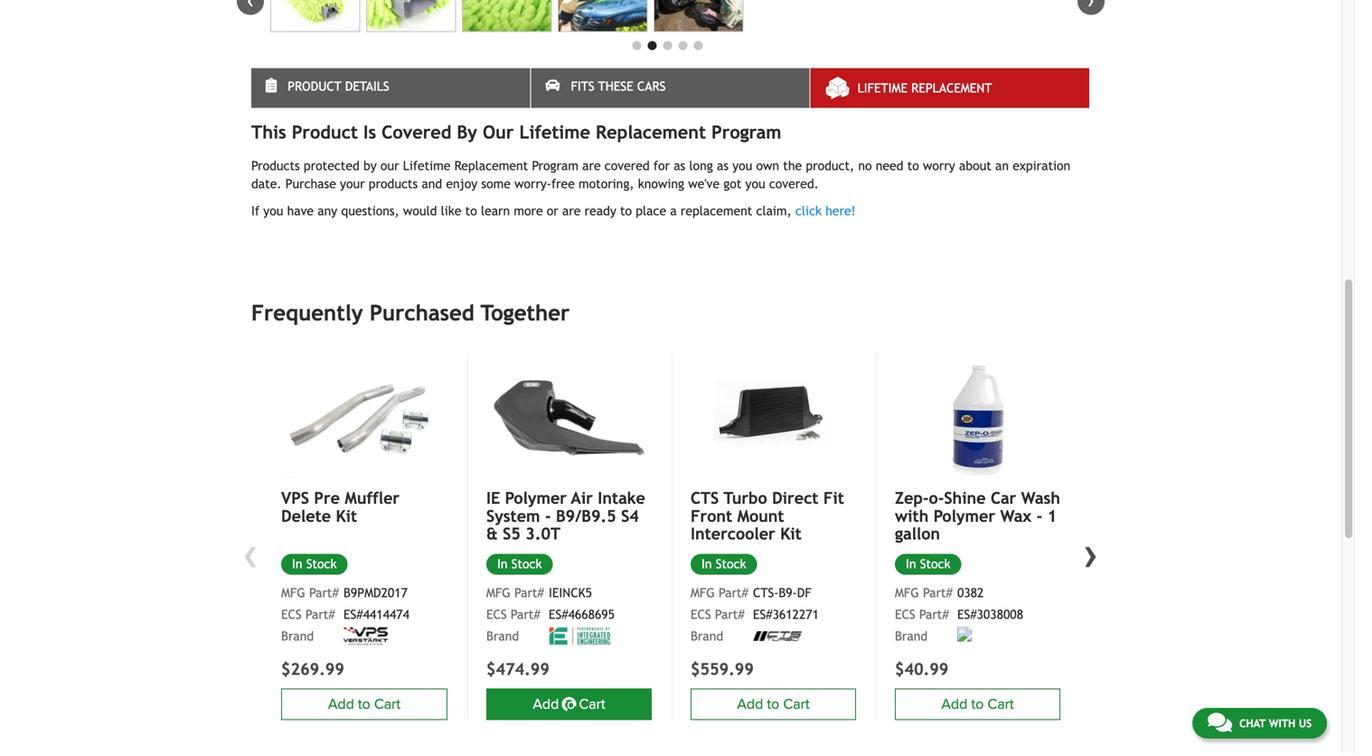 Task type: vqa. For each thing, say whether or not it's contained in the screenshot.


Task type: describe. For each thing, give the bounding box(es) containing it.
0 vertical spatial you
[[732, 159, 752, 173]]

here!
[[825, 204, 856, 218]]

questions,
[[341, 204, 399, 218]]

stock for vps pre muffler delete kit
[[306, 557, 337, 572]]

is
[[363, 122, 376, 143]]

1 es#2619165 - mic493 - chenille plush microfiber mitt - this lime green wash mitt measures 7"x9" - chemical guys - audi bmw volkswagen mercedes benz mini porsche image from the left
[[270, 0, 360, 32]]

products
[[369, 177, 418, 191]]

place
[[636, 204, 666, 218]]

add to cart for $40.99
[[941, 696, 1014, 714]]

vps pre muffler delete kit link
[[281, 489, 447, 526]]

lifetime inside products protected by our lifetime replacement program are covered for as long as you own the product, no need to worry about an expiration date. purchase your products and enjoy some worry-free motoring, knowing we've got you covered.
[[403, 159, 451, 173]]

- inside the zep-o-shine car wash with polymer wax - 1 gallon
[[1037, 507, 1043, 526]]

brand inside mfg part# cts-b9-df ecs part# es#3612271 brand
[[691, 630, 723, 644]]

to down zep image
[[971, 696, 984, 714]]

to down verstarkt performance systems icon
[[358, 696, 370, 714]]

or
[[547, 204, 558, 218]]

zep-
[[895, 489, 929, 508]]

0 vertical spatial product
[[288, 79, 341, 94]]

frequently purchased together
[[251, 301, 570, 326]]

brand for $269.99
[[281, 630, 314, 644]]

no
[[858, 159, 872, 173]]

in stock for ie polymer air intake system - b9/b9.5 s4 & s5 3.0t
[[497, 557, 542, 572]]

to left place
[[620, 204, 632, 218]]

cart for $269.99
[[374, 696, 401, 714]]

some
[[481, 177, 511, 191]]

vps pre muffler delete kit
[[281, 489, 400, 526]]

df
[[797, 586, 812, 601]]

2 es#2619165 - mic493 - chenille plush microfiber mitt - this lime green wash mitt measures 7"x9" - chemical guys - audi bmw volkswagen mercedes benz mini porsche image from the left
[[366, 0, 456, 32]]

1 vertical spatial with
[[1269, 718, 1296, 730]]

covered
[[382, 122, 451, 143]]

ecs for $474.99
[[486, 608, 507, 622]]

claim,
[[756, 204, 792, 218]]

enjoy
[[446, 177, 478, 191]]

part# up the $269.99
[[305, 608, 335, 622]]

cart for $559.99
[[783, 696, 810, 714]]

part# left b9pmd2017
[[309, 586, 339, 601]]

intake
[[598, 489, 645, 508]]

ecs for $40.99
[[895, 608, 915, 622]]

like
[[441, 204, 461, 218]]

got
[[723, 177, 742, 191]]

chat with us
[[1239, 718, 1312, 730]]

1 horizontal spatial lifetime
[[519, 122, 590, 143]]

click here! link
[[795, 204, 856, 218]]

ie polymer air intake system - b9/b9.5 s4 & s5 3.0t
[[486, 489, 645, 544]]

the
[[783, 159, 802, 173]]

air
[[571, 489, 593, 508]]

0 vertical spatial lifetime
[[858, 81, 908, 96]]

chat with us link
[[1192, 709, 1327, 739]]

&
[[486, 525, 498, 544]]

cts turbo direct fit front mount intercooler kit image
[[691, 354, 856, 479]]

zep-o-shine car wash with polymer wax - 1 gallon image
[[895, 354, 1060, 479]]

wax
[[1000, 507, 1032, 526]]

o-
[[929, 489, 944, 508]]

mfg part# ieinck5 ecs part# es#4668695 brand
[[486, 586, 615, 644]]

ieinck5
[[549, 586, 592, 601]]

any
[[318, 204, 337, 218]]

ready
[[585, 204, 616, 218]]

purchase
[[285, 177, 336, 191]]

2 add to cart from the left
[[533, 696, 605, 714]]

es#4414474
[[344, 608, 409, 622]]

cts
[[691, 489, 719, 508]]

- inside ie polymer air intake system - b9/b9.5 s4 & s5 3.0t
[[545, 507, 551, 526]]

add to cart for $559.99
[[737, 696, 810, 714]]

own
[[756, 159, 779, 173]]

ecs for $269.99
[[281, 608, 302, 622]]

frequently
[[251, 301, 363, 326]]

need
[[876, 159, 904, 173]]

cars
[[637, 79, 666, 94]]

these
[[598, 79, 633, 94]]

brand for $474.99
[[486, 630, 519, 644]]

2 add from the left
[[533, 696, 559, 714]]

in stock for cts turbo direct fit front mount intercooler kit
[[702, 557, 746, 572]]

free
[[551, 177, 575, 191]]

fit
[[823, 489, 844, 508]]

vps pre muffler delete kit image
[[281, 354, 447, 479]]

fits these cars link
[[531, 68, 810, 108]]

es#3612271
[[753, 608, 819, 622]]

s4
[[621, 507, 639, 526]]

stock for cts turbo direct fit front mount intercooler kit
[[716, 557, 746, 572]]

1 vertical spatial replacement
[[596, 122, 706, 143]]

$40.99
[[895, 661, 949, 679]]

products protected by our lifetime replacement program are covered for as long as you own the product, no need to worry about an expiration date. purchase your products and enjoy some worry-free motoring, knowing we've got you covered.
[[251, 159, 1070, 191]]

by
[[457, 122, 477, 143]]

an
[[995, 159, 1009, 173]]

zep-o-shine car wash with polymer wax - 1 gallon
[[895, 489, 1060, 544]]

products
[[251, 159, 300, 173]]

have
[[287, 204, 314, 218]]

ie
[[486, 489, 500, 508]]

ie polymer air intake system - b9/b9.5 s4 & s5 3.0t link
[[486, 489, 652, 544]]

add to cart for $269.99
[[328, 696, 401, 714]]

add to cart button for $269.99
[[281, 689, 447, 721]]

in for cts turbo direct fit front mount intercooler kit
[[702, 557, 712, 572]]

mfg for vps pre muffler delete kit
[[281, 586, 305, 601]]

with inside the zep-o-shine car wash with polymer wax - 1 gallon
[[895, 507, 929, 526]]

1
[[1047, 507, 1057, 526]]

lifetime replacement
[[858, 81, 992, 96]]

es#4668695
[[549, 608, 615, 622]]

2 add to cart button from the left
[[486, 689, 652, 721]]

add for $269.99
[[328, 696, 354, 714]]

motoring,
[[579, 177, 634, 191]]

fits
[[571, 79, 595, 94]]

b9/b9.5
[[556, 507, 616, 526]]

chat
[[1239, 718, 1266, 730]]

direct
[[772, 489, 819, 508]]

stock for ie polymer air intake system - b9/b9.5 s4 & s5 3.0t
[[511, 557, 542, 572]]

to right like
[[465, 204, 477, 218]]

lifetime replacement link
[[811, 68, 1089, 108]]

part# left 'ieinck5'
[[514, 586, 544, 601]]

would
[[403, 204, 437, 218]]

by
[[363, 159, 377, 173]]

and
[[422, 177, 442, 191]]

cts image
[[753, 632, 802, 642]]

mfg part# cts-b9-df ecs part# es#3612271 brand
[[691, 586, 819, 644]]

for
[[653, 159, 670, 173]]

2 vertical spatial you
[[263, 204, 283, 218]]

product,
[[806, 159, 854, 173]]

shine
[[944, 489, 986, 508]]

2 horizontal spatial replacement
[[911, 81, 992, 96]]

date.
[[251, 177, 282, 191]]

front
[[691, 507, 732, 526]]

more
[[514, 204, 543, 218]]

to down integrated engineering image
[[563, 696, 575, 714]]

cts-
[[753, 586, 779, 601]]

we've
[[688, 177, 720, 191]]

part# left 0382
[[923, 586, 953, 601]]

ie polymer air intake system - b9/b9.5 s4 & s5 3.0t image
[[486, 354, 652, 479]]

$559.99
[[691, 661, 754, 679]]

delete
[[281, 507, 331, 526]]

together
[[481, 301, 570, 326]]

covered.
[[769, 177, 819, 191]]

mfg for cts turbo direct fit front mount intercooler kit
[[691, 586, 715, 601]]

1 horizontal spatial program
[[711, 122, 781, 143]]

vps
[[281, 489, 309, 508]]

4 es#2619165 - mic493 - chenille plush microfiber mitt - this lime green wash mitt measures 7"x9" - chemical guys - audi bmw volkswagen mercedes benz mini porsche image from the left
[[558, 0, 648, 32]]



Task type: locate. For each thing, give the bounding box(es) containing it.
add to cart button down $40.99
[[895, 689, 1060, 721]]

3 mfg from the left
[[691, 586, 715, 601]]

part# left cts-
[[719, 586, 748, 601]]

add to cart button for $559.99
[[691, 689, 856, 721]]

as
[[674, 159, 685, 173], [717, 159, 729, 173]]

1 add to cart button from the left
[[281, 689, 447, 721]]

2 vertical spatial lifetime
[[403, 159, 451, 173]]

0 horizontal spatial -
[[545, 507, 551, 526]]

brand up the $269.99
[[281, 630, 314, 644]]

in stock down s5
[[497, 557, 542, 572]]

0 vertical spatial program
[[711, 122, 781, 143]]

ecs up the $269.99
[[281, 608, 302, 622]]

1 as from the left
[[674, 159, 685, 173]]

add to cart button down $474.99
[[486, 689, 652, 721]]

1 add from the left
[[328, 696, 354, 714]]

add
[[328, 696, 354, 714], [533, 696, 559, 714], [737, 696, 763, 714], [941, 696, 968, 714]]

to down the cts image
[[767, 696, 779, 714]]

brand inside mfg part# ieinck5 ecs part# es#4668695 brand
[[486, 630, 519, 644]]

lifetime up free on the left top of page
[[519, 122, 590, 143]]

4 in from the left
[[906, 557, 916, 572]]

1 in from the left
[[292, 557, 302, 572]]

you up got
[[732, 159, 752, 173]]

b9pmd2017
[[344, 586, 408, 601]]

es#3038008
[[957, 608, 1023, 622]]

our
[[483, 122, 514, 143]]

1 horizontal spatial -
[[1037, 507, 1043, 526]]

this
[[251, 122, 286, 143]]

2 ecs from the left
[[486, 608, 507, 622]]

2 - from the left
[[1037, 507, 1043, 526]]

replacement up for
[[596, 122, 706, 143]]

4 add to cart from the left
[[941, 696, 1014, 714]]

4 stock from the left
[[920, 557, 951, 572]]

lifetime up "and"
[[403, 159, 451, 173]]

long
[[689, 159, 713, 173]]

add to cart down the $269.99
[[328, 696, 401, 714]]

replacement up some
[[454, 159, 528, 173]]

mfg inside mfg part# cts-b9-df ecs part# es#3612271 brand
[[691, 586, 715, 601]]

stock down gallon on the bottom right of the page
[[920, 557, 951, 572]]

4 add from the left
[[941, 696, 968, 714]]

3.0t
[[525, 525, 561, 544]]

integrated engineering image
[[549, 628, 614, 646]]

1 add to cart from the left
[[328, 696, 401, 714]]

›
[[1084, 530, 1098, 578]]

polymer inside ie polymer air intake system - b9/b9.5 s4 & s5 3.0t
[[505, 489, 567, 508]]

1 horizontal spatial polymer
[[934, 507, 995, 526]]

2 vertical spatial replacement
[[454, 159, 528, 173]]

0 horizontal spatial lifetime
[[403, 159, 451, 173]]

ecs
[[281, 608, 302, 622], [486, 608, 507, 622], [691, 608, 711, 622], [895, 608, 915, 622]]

are inside products protected by our lifetime replacement program are covered for as long as you own the product, no need to worry about an expiration date. purchase your products and enjoy some worry-free motoring, knowing we've got you covered.
[[582, 159, 601, 173]]

to right need
[[907, 159, 919, 173]]

brand up $40.99
[[895, 630, 928, 644]]

mfg for ie polymer air intake system - b9/b9.5 s4 & s5 3.0t
[[486, 586, 511, 601]]

product left details
[[288, 79, 341, 94]]

to inside products protected by our lifetime replacement program are covered for as long as you own the product, no need to worry about an expiration date. purchase your products and enjoy some worry-free motoring, knowing we've got you covered.
[[907, 159, 919, 173]]

lifetime up need
[[858, 81, 908, 96]]

3 add to cart from the left
[[737, 696, 810, 714]]

if you have any questions, would like to learn more or are ready to place a replacement claim, click here!
[[251, 204, 856, 218]]

mfg
[[281, 586, 305, 601], [486, 586, 511, 601], [691, 586, 715, 601], [895, 586, 919, 601]]

brand inside mfg part# 0382 ecs part# es#3038008 brand
[[895, 630, 928, 644]]

1 brand from the left
[[281, 630, 314, 644]]

add to cart down $559.99
[[737, 696, 810, 714]]

ecs inside mfg part# ieinck5 ecs part# es#4668695 brand
[[486, 608, 507, 622]]

verstarkt performance systems image
[[344, 628, 388, 646]]

mfg inside mfg part# ieinck5 ecs part# es#4668695 brand
[[486, 586, 511, 601]]

1 stock from the left
[[306, 557, 337, 572]]

1 horizontal spatial with
[[1269, 718, 1296, 730]]

replacement up 'worry'
[[911, 81, 992, 96]]

in down gallon on the bottom right of the page
[[906, 557, 916, 572]]

wash
[[1021, 489, 1060, 508]]

intercooler
[[691, 525, 775, 544]]

3 add from the left
[[737, 696, 763, 714]]

in for vps pre muffler delete kit
[[292, 557, 302, 572]]

1 vertical spatial product
[[292, 122, 358, 143]]

muffler
[[345, 489, 400, 508]]

0 vertical spatial with
[[895, 507, 929, 526]]

covered
[[605, 159, 650, 173]]

1 horizontal spatial replacement
[[596, 122, 706, 143]]

are right the or
[[562, 204, 581, 218]]

mfg part# 0382 ecs part# es#3038008 brand
[[895, 586, 1023, 644]]

replacement
[[911, 81, 992, 96], [596, 122, 706, 143], [454, 159, 528, 173]]

zep-o-shine car wash with polymer wax - 1 gallon link
[[895, 489, 1060, 544]]

pre
[[314, 489, 340, 508]]

this product is covered by our lifetime replacement program
[[251, 122, 781, 143]]

0382
[[957, 586, 984, 601]]

0 horizontal spatial are
[[562, 204, 581, 218]]

if
[[251, 204, 260, 218]]

are up motoring,
[[582, 159, 601, 173]]

3 in stock from the left
[[702, 557, 746, 572]]

purchased
[[370, 301, 474, 326]]

0 vertical spatial replacement
[[911, 81, 992, 96]]

stock down intercooler
[[716, 557, 746, 572]]

part# up $474.99
[[511, 608, 540, 622]]

mfg inside mfg part# 0382 ecs part# es#3038008 brand
[[895, 586, 919, 601]]

stock for zep-o-shine car wash with polymer wax - 1 gallon
[[920, 557, 951, 572]]

cts turbo direct fit front mount intercooler kit link
[[691, 489, 856, 544]]

ecs inside mfg part# b9pmd2017 ecs part# es#4414474 brand
[[281, 608, 302, 622]]

polymer inside the zep-o-shine car wash with polymer wax - 1 gallon
[[934, 507, 995, 526]]

to
[[907, 159, 919, 173], [465, 204, 477, 218], [620, 204, 632, 218], [358, 696, 370, 714], [563, 696, 575, 714], [767, 696, 779, 714], [971, 696, 984, 714]]

stock
[[306, 557, 337, 572], [511, 557, 542, 572], [716, 557, 746, 572], [920, 557, 951, 572]]

add down the $269.99
[[328, 696, 354, 714]]

3 cart from the left
[[783, 696, 810, 714]]

with left the o-
[[895, 507, 929, 526]]

zep image
[[957, 628, 981, 646]]

- right the system
[[545, 507, 551, 526]]

product up protected
[[292, 122, 358, 143]]

mfg down gallon on the bottom right of the page
[[895, 586, 919, 601]]

fits these cars
[[571, 79, 666, 94]]

1 vertical spatial lifetime
[[519, 122, 590, 143]]

mfg inside mfg part# b9pmd2017 ecs part# es#4414474 brand
[[281, 586, 305, 601]]

in stock
[[292, 557, 337, 572], [497, 557, 542, 572], [702, 557, 746, 572], [906, 557, 951, 572]]

1 ecs from the left
[[281, 608, 302, 622]]

in down s5
[[497, 557, 508, 572]]

mfg left cts-
[[691, 586, 715, 601]]

3 stock from the left
[[716, 557, 746, 572]]

with
[[895, 507, 929, 526], [1269, 718, 1296, 730]]

ecs up $474.99
[[486, 608, 507, 622]]

4 brand from the left
[[895, 630, 928, 644]]

replacement inside products protected by our lifetime replacement program are covered for as long as you own the product, no need to worry about an expiration date. purchase your products and enjoy some worry-free motoring, knowing we've got you covered.
[[454, 159, 528, 173]]

in
[[292, 557, 302, 572], [497, 557, 508, 572], [702, 557, 712, 572], [906, 557, 916, 572]]

kit down direct
[[780, 525, 802, 544]]

part# up $40.99
[[919, 608, 949, 622]]

in for zep-o-shine car wash with polymer wax - 1 gallon
[[906, 557, 916, 572]]

worry-
[[514, 177, 551, 191]]

mfg down the &
[[486, 586, 511, 601]]

program inside products protected by our lifetime replacement program are covered for as long as you own the product, no need to worry about an expiration date. purchase your products and enjoy some worry-free motoring, knowing we've got you covered.
[[532, 159, 579, 173]]

product details link
[[251, 68, 530, 108]]

4 in stock from the left
[[906, 557, 951, 572]]

in down delete
[[292, 557, 302, 572]]

2 cart from the left
[[579, 696, 605, 714]]

b9-
[[779, 586, 797, 601]]

as right for
[[674, 159, 685, 173]]

knowing
[[638, 177, 684, 191]]

program up free on the left top of page
[[532, 159, 579, 173]]

you
[[732, 159, 752, 173], [745, 177, 765, 191], [263, 204, 283, 218]]

1 cart from the left
[[374, 696, 401, 714]]

cart
[[374, 696, 401, 714], [579, 696, 605, 714], [783, 696, 810, 714], [988, 696, 1014, 714]]

us
[[1299, 718, 1312, 730]]

ecs up $40.99
[[895, 608, 915, 622]]

0 horizontal spatial kit
[[336, 507, 357, 526]]

1 vertical spatial program
[[532, 159, 579, 173]]

in stock for zep-o-shine car wash with polymer wax - 1 gallon
[[906, 557, 951, 572]]

2 horizontal spatial lifetime
[[858, 81, 908, 96]]

0 horizontal spatial as
[[674, 159, 685, 173]]

es#2619165 - mic493 - chenille plush microfiber mitt - this lime green wash mitt measures 7"x9" - chemical guys - audi bmw volkswagen mercedes benz mini porsche image
[[270, 0, 360, 32], [366, 0, 456, 32], [462, 0, 552, 32], [558, 0, 648, 32], [654, 0, 743, 32]]

add to cart button down $559.99
[[691, 689, 856, 721]]

1 - from the left
[[545, 507, 551, 526]]

4 cart from the left
[[988, 696, 1014, 714]]

in for ie polymer air intake system - b9/b9.5 s4 & s5 3.0t
[[497, 557, 508, 572]]

add to cart
[[328, 696, 401, 714], [533, 696, 605, 714], [737, 696, 810, 714], [941, 696, 1014, 714]]

a
[[670, 204, 677, 218]]

add to cart button for $40.99
[[895, 689, 1060, 721]]

3 brand from the left
[[691, 630, 723, 644]]

add to cart down $474.99
[[533, 696, 605, 714]]

turbo
[[724, 489, 767, 508]]

3 ecs from the left
[[691, 608, 711, 622]]

3 es#2619165 - mic493 - chenille plush microfiber mitt - this lime green wash mitt measures 7"x9" - chemical guys - audi bmw volkswagen mercedes benz mini porsche image from the left
[[462, 0, 552, 32]]

in stock down delete
[[292, 557, 337, 572]]

add to cart button
[[281, 689, 447, 721], [486, 689, 652, 721], [691, 689, 856, 721], [895, 689, 1060, 721]]

you right if
[[263, 204, 283, 218]]

1 horizontal spatial are
[[582, 159, 601, 173]]

5 es#2619165 - mic493 - chenille plush microfiber mitt - this lime green wash mitt measures 7"x9" - chemical guys - audi bmw volkswagen mercedes benz mini porsche image from the left
[[654, 0, 743, 32]]

ecs inside mfg part# 0382 ecs part# es#3038008 brand
[[895, 608, 915, 622]]

1 vertical spatial are
[[562, 204, 581, 218]]

1 vertical spatial you
[[745, 177, 765, 191]]

s5
[[503, 525, 521, 544]]

ecs inside mfg part# cts-b9-df ecs part# es#3612271 brand
[[691, 608, 711, 622]]

kit inside vps pre muffler delete kit
[[336, 507, 357, 526]]

2 brand from the left
[[486, 630, 519, 644]]

mfg part# b9pmd2017 ecs part# es#4414474 brand
[[281, 586, 409, 644]]

expiration
[[1013, 159, 1070, 173]]

stock down delete
[[306, 557, 337, 572]]

comments image
[[1208, 712, 1232, 734]]

cts turbo direct fit front mount intercooler kit
[[691, 489, 844, 544]]

cart for $40.99
[[988, 696, 1014, 714]]

in stock down gallon on the bottom right of the page
[[906, 557, 951, 572]]

program up own
[[711, 122, 781, 143]]

1 horizontal spatial as
[[717, 159, 729, 173]]

2 in stock from the left
[[497, 557, 542, 572]]

4 ecs from the left
[[895, 608, 915, 622]]

0 vertical spatial are
[[582, 159, 601, 173]]

$474.99
[[486, 661, 550, 679]]

product
[[288, 79, 341, 94], [292, 122, 358, 143]]

mfg for zep-o-shine car wash with polymer wax - 1 gallon
[[895, 586, 919, 601]]

ecs up $559.99
[[691, 608, 711, 622]]

learn
[[481, 204, 510, 218]]

about
[[959, 159, 992, 173]]

you down own
[[745, 177, 765, 191]]

details
[[345, 79, 389, 94]]

stock down s5
[[511, 557, 542, 572]]

add to cart button down the $269.99
[[281, 689, 447, 721]]

add down $559.99
[[737, 696, 763, 714]]

2 mfg from the left
[[486, 586, 511, 601]]

brand for $40.99
[[895, 630, 928, 644]]

part#
[[309, 586, 339, 601], [514, 586, 544, 601], [719, 586, 748, 601], [923, 586, 953, 601], [305, 608, 335, 622], [511, 608, 540, 622], [715, 608, 745, 622], [919, 608, 949, 622]]

2 in from the left
[[497, 557, 508, 572]]

our
[[381, 159, 399, 173]]

as up got
[[717, 159, 729, 173]]

in down intercooler
[[702, 557, 712, 572]]

protected
[[304, 159, 360, 173]]

replacement
[[681, 204, 752, 218]]

0 horizontal spatial replacement
[[454, 159, 528, 173]]

kit
[[336, 507, 357, 526], [780, 525, 802, 544]]

1 horizontal spatial kit
[[780, 525, 802, 544]]

are
[[582, 159, 601, 173], [562, 204, 581, 218]]

in stock for vps pre muffler delete kit
[[292, 557, 337, 572]]

add down $40.99
[[941, 696, 968, 714]]

2 as from the left
[[717, 159, 729, 173]]

in stock down intercooler
[[702, 557, 746, 572]]

4 add to cart button from the left
[[895, 689, 1060, 721]]

4 mfg from the left
[[895, 586, 919, 601]]

1 mfg from the left
[[281, 586, 305, 601]]

-
[[545, 507, 551, 526], [1037, 507, 1043, 526]]

1 in stock from the left
[[292, 557, 337, 572]]

brand up $474.99
[[486, 630, 519, 644]]

0 horizontal spatial with
[[895, 507, 929, 526]]

0 horizontal spatial program
[[532, 159, 579, 173]]

part# up $559.99
[[715, 608, 745, 622]]

add for $559.99
[[737, 696, 763, 714]]

brand inside mfg part# b9pmd2017 ecs part# es#4414474 brand
[[281, 630, 314, 644]]

add for $40.99
[[941, 696, 968, 714]]

with left us
[[1269, 718, 1296, 730]]

kit right delete
[[336, 507, 357, 526]]

3 in from the left
[[702, 557, 712, 572]]

add down $474.99
[[533, 696, 559, 714]]

program
[[711, 122, 781, 143], [532, 159, 579, 173]]

3 add to cart button from the left
[[691, 689, 856, 721]]

brand up $559.99
[[691, 630, 723, 644]]

2 stock from the left
[[511, 557, 542, 572]]

add to cart down $40.99
[[941, 696, 1014, 714]]

0 horizontal spatial polymer
[[505, 489, 567, 508]]

car
[[991, 489, 1016, 508]]

- left 1
[[1037, 507, 1043, 526]]

mfg down delete
[[281, 586, 305, 601]]

kit inside cts turbo direct fit front mount intercooler kit
[[780, 525, 802, 544]]



